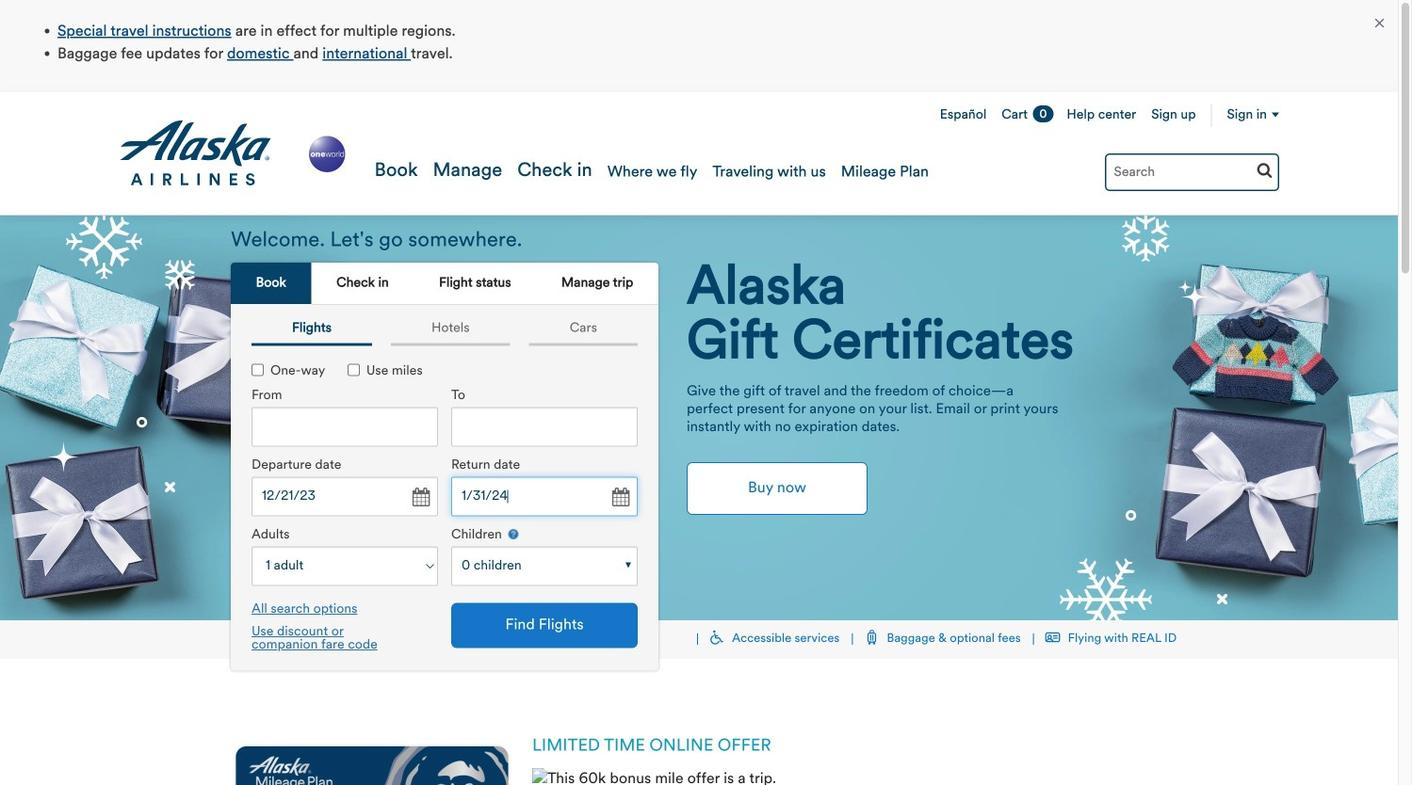 Task type: describe. For each thing, give the bounding box(es) containing it.
0 vertical spatial tab list
[[231, 263, 659, 305]]

search button image
[[1257, 162, 1273, 178]]

this 60k bonus mile offer is a trip. image
[[532, 769, 776, 786]]

2 open datepicker image from the left
[[607, 485, 633, 511]]

1 vertical spatial tab list
[[242, 315, 647, 346]]

gifts and sweaters element
[[0, 216, 1398, 621]]



Task type: locate. For each thing, give the bounding box(es) containing it.
form
[[237, 341, 645, 660]]

oneworld logo image
[[305, 132, 349, 176]]

0 horizontal spatial open datepicker image
[[407, 485, 433, 511]]

1 horizontal spatial open datepicker image
[[607, 485, 633, 511]]

visa card element
[[231, 735, 514, 786]]

tab list
[[231, 263, 659, 305], [242, 315, 647, 346]]

None checkbox
[[252, 364, 264, 376], [348, 364, 360, 376], [252, 364, 264, 376], [348, 364, 360, 376]]

1 open datepicker image from the left
[[407, 485, 433, 511]]

open datepicker image
[[407, 485, 433, 511], [607, 485, 633, 511]]

Search text field
[[1105, 154, 1280, 191]]

None text field
[[252, 407, 438, 447], [451, 407, 638, 447], [451, 477, 638, 517], [252, 407, 438, 447], [451, 407, 638, 447], [451, 477, 638, 517]]

None text field
[[252, 477, 438, 517]]

alaska airlines logo image
[[119, 121, 272, 187]]



Task type: vqa. For each thing, say whether or not it's contained in the screenshot.
the Palm trees ELEMENT
no



